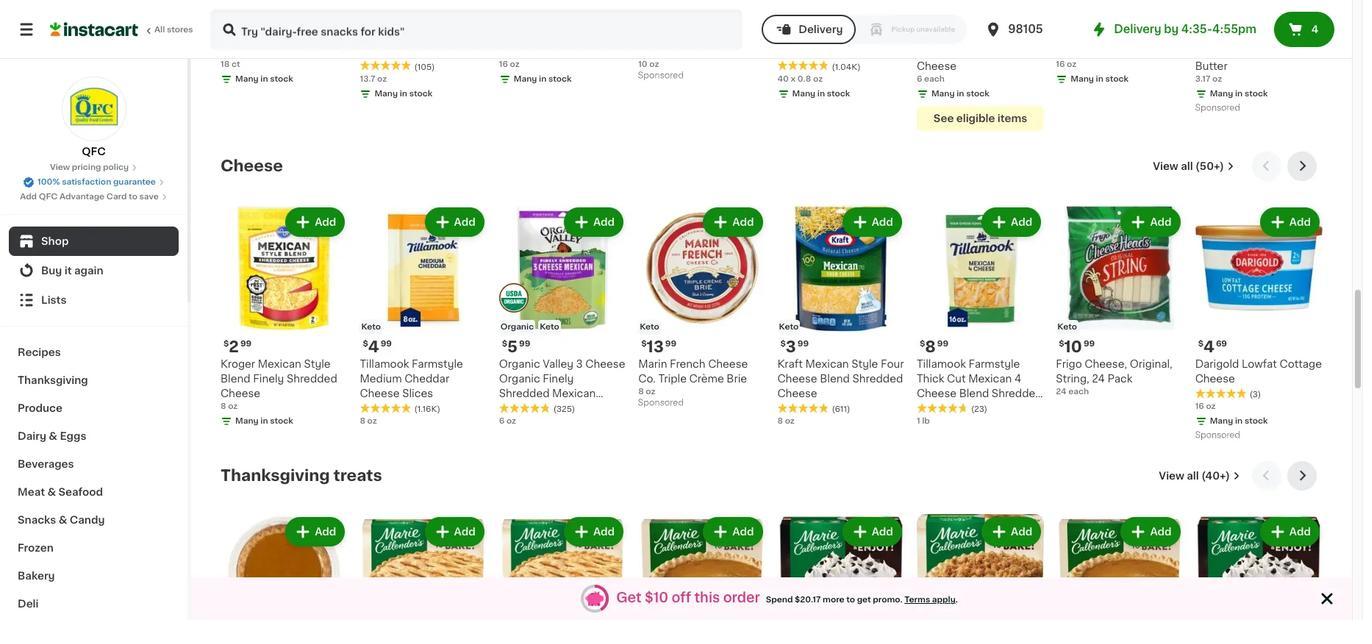 Task type: describe. For each thing, give the bounding box(es) containing it.
$ 5 99
[[502, 339, 531, 354]]

14
[[229, 11, 247, 27]]

delivery for delivery
[[799, 24, 843, 35]]

marin french cheese co. triple crème brie 8 oz
[[639, 359, 748, 396]]

cheese inside "marin french cheese co. triple crème brie 8 oz"
[[708, 359, 748, 369]]

many down 13.7 oz
[[375, 89, 398, 97]]

mexican inside kraft mexican style four cheese blend shredded cheese
[[806, 359, 849, 369]]

recipes
[[18, 347, 61, 357]]

99 for ritz original flavor crackers, 1 box
[[381, 12, 392, 20]]

homestyle
[[1087, 31, 1143, 42]]

cheese inside kroger mexican style blend finely shredded cheese 8 oz
[[221, 388, 261, 399]]

crackers,
[[360, 46, 409, 56]]

farmstyle for 8
[[969, 359, 1021, 369]]

deli
[[18, 599, 39, 609]]

this
[[695, 592, 720, 605]]

view for view all (40+)
[[1160, 471, 1185, 481]]

3 inside organic valley 3 cheese organic finely shredded mexican cheese blend
[[576, 359, 583, 369]]

$ 6 59
[[920, 11, 949, 27]]

sponsored badge image down '3.17'
[[1196, 104, 1240, 112]]

original for crackers,
[[382, 31, 423, 42]]

99 for bavarian meats lil' landjaeger, original
[[666, 12, 677, 20]]

many down kroger mexican style blend finely shredded cheese 8 oz
[[235, 417, 259, 425]]

view all (50+) button
[[1148, 151, 1241, 181]]

$ 10 99
[[1059, 339, 1095, 354]]

99 for kraft mexican style four cheese blend shredded cheese
[[798, 340, 809, 348]]

oz inside kroger mexican style blend finely shredded cheese 8 oz
[[228, 402, 238, 410]]

4 for ritz original flavor crackers, 1 box
[[368, 11, 379, 27]]

original for crackers
[[548, 31, 588, 42]]

premium
[[499, 31, 545, 42]]

qfc inside add qfc advantage card to save link
[[39, 193, 58, 201]]

99 for kroger mexican style blend finely shredded cheese
[[240, 340, 252, 348]]

in down darigold lowfat cottage cheese
[[1236, 417, 1243, 425]]

many down ct
[[235, 75, 259, 83]]

& for dairy
[[49, 431, 57, 441]]

lowfat
[[1242, 359, 1278, 369]]

darigold lowfat cottage cheese
[[1196, 359, 1323, 384]]

stock down "(3)" in the right of the page
[[1245, 417, 1269, 425]]

4 for tillamook farmstyle medium cheddar cheese slices
[[368, 339, 379, 354]]

$ 2 99
[[224, 339, 252, 354]]

59
[[938, 12, 949, 20]]

many down 16 oz
[[1211, 417, 1234, 425]]

frozen link
[[9, 534, 179, 562]]

dark
[[1196, 46, 1220, 56]]

candy
[[70, 515, 105, 525]]

98105
[[1009, 24, 1044, 35]]

frozen
[[18, 543, 54, 553]]

babybel original snack cheese 6 each
[[917, 46, 1037, 83]]

13.7 oz
[[360, 75, 387, 83]]

4 for darigold lowfat cottage cheese
[[1204, 339, 1215, 354]]

many down dot's homestyle pretzels pretzels 16 oz
[[1071, 75, 1095, 83]]

18
[[221, 60, 230, 68]]

oz inside bavarian meats lil' landjaeger, original 10 oz
[[650, 60, 659, 68]]

see eligible items
[[934, 113, 1028, 123]]

many in stock down "(17)"
[[235, 75, 293, 83]]

crackers
[[499, 46, 545, 56]]

marin
[[639, 359, 668, 369]]

8 oz for 4
[[360, 417, 377, 425]]

4 button
[[1275, 12, 1335, 47]]

delivery by 4:35-4:55pm
[[1115, 24, 1257, 35]]

item carousel region containing cheese
[[221, 151, 1323, 449]]

fruits,
[[812, 46, 844, 56]]

to inside get $10 off this order spend $20.17 more to get promo. terms apply .
[[847, 596, 855, 604]]

frito
[[221, 31, 244, 42]]

get $10 off this order status
[[611, 591, 964, 606]]

stock down the (1.04k)
[[827, 89, 851, 97]]

blend inside kraft mexican style four cheese blend shredded cheese
[[820, 374, 850, 384]]

in down 'chocolate'
[[1236, 89, 1243, 97]]

16 for dot's homestyle pretzels pretzels
[[1056, 60, 1065, 68]]

get
[[617, 592, 642, 605]]

(325)
[[554, 405, 575, 413]]

stock up eligible
[[967, 89, 990, 97]]

2 pretzels from the left
[[1101, 46, 1142, 56]]

original for cheese
[[963, 46, 1003, 56]]

ritz
[[360, 31, 380, 42]]

4 inside tillamook farmstyle thick cut mexican 4 cheese blend shredded cheese
[[1015, 374, 1022, 384]]

stock down dot's homestyle pretzels pretzels 16 oz
[[1106, 75, 1129, 83]]

produce link
[[9, 394, 179, 422]]

16 oz
[[1196, 402, 1216, 410]]

each inside frigo cheese, original, string, 24 pack 24 each
[[1069, 388, 1090, 396]]

service type group
[[762, 15, 967, 44]]

oz down kraft
[[785, 417, 795, 425]]

many in stock down "(3)" in the right of the page
[[1211, 417, 1269, 425]]

19
[[647, 11, 665, 27]]

(611)
[[832, 405, 851, 413]]

$ for welch's fruit snacks, mixed fruits, family size
[[781, 12, 786, 20]]

8 up thick
[[926, 339, 936, 354]]

(50+)
[[1196, 161, 1225, 171]]

cups,
[[1271, 31, 1301, 42]]

$ for bavarian meats lil' landjaeger, original
[[642, 12, 647, 20]]

0 horizontal spatial save
[[139, 193, 159, 201]]

$ 4 99 for premium original saltine crackers
[[502, 11, 531, 27]]

snack
[[1005, 46, 1037, 56]]

2 vertical spatial organic
[[499, 374, 540, 384]]

(1.16k)
[[414, 405, 441, 413]]

finely inside organic valley 3 cheese organic finely shredded mexican cheese blend
[[543, 374, 574, 384]]

10 inside bavarian meats lil' landjaeger, original 10 oz
[[639, 60, 648, 68]]

meat
[[18, 487, 45, 497]]

in down the 40 x 0.8 oz
[[818, 89, 825, 97]]

in down the lay
[[261, 75, 268, 83]]

lay
[[247, 31, 265, 42]]

add qfc advantage card to save link
[[20, 191, 168, 203]]

bavarian
[[639, 31, 683, 42]]

in down crackers,
[[400, 89, 407, 97]]

tillamook for 8
[[917, 359, 967, 369]]

$ for tillamook farmstyle medium cheddar cheese slices
[[363, 340, 368, 348]]

blend inside tillamook farmstyle thick cut mexican 4 cheese blend shredded cheese
[[960, 388, 990, 399]]

all for (40+)
[[1187, 471, 1200, 481]]

qfc logo image
[[61, 77, 126, 141]]

terms apply button
[[905, 595, 956, 606]]

(105)
[[414, 63, 435, 71]]

dairy
[[18, 431, 46, 441]]

string,
[[1056, 374, 1090, 384]]

see
[[934, 113, 954, 123]]

many in stock down 13.7 oz
[[375, 89, 433, 97]]

4:55pm
[[1213, 24, 1257, 35]]

12
[[786, 11, 803, 27]]

8 down medium
[[360, 417, 365, 425]]

$ 14 99
[[224, 11, 260, 27]]

product group containing 6
[[917, 0, 1045, 131]]

shop
[[41, 236, 69, 246]]

any
[[940, 33, 955, 41]]

in up eligible
[[957, 89, 965, 97]]

many in stock up eligible
[[932, 89, 990, 97]]

tillamook farmstyle medium cheddar cheese slices
[[360, 359, 463, 399]]

mexican inside kroger mexican style blend finely shredded cheese 8 oz
[[258, 359, 302, 369]]

1 inside ritz original flavor crackers, 1 box
[[411, 46, 416, 56]]

meat & seafood link
[[9, 478, 179, 506]]

oz down medium
[[367, 417, 377, 425]]

many up see
[[932, 89, 955, 97]]

(23)
[[972, 405, 988, 413]]

delivery for delivery by 4:35-4:55pm
[[1115, 24, 1162, 35]]

mix
[[308, 31, 327, 42]]

40
[[778, 75, 789, 83]]

thanksgiving for thanksgiving
[[18, 375, 88, 385]]

in down kroger mexican style blend finely shredded cheese 8 oz
[[261, 417, 268, 425]]

oz right 13.7
[[377, 75, 387, 83]]

oz inside "marin french cheese co. triple crème brie 8 oz"
[[646, 388, 656, 396]]

add qfc advantage card to save
[[20, 193, 159, 201]]

oz down organic valley 3 cheese organic finely shredded mexican cheese blend
[[507, 417, 516, 425]]

2 horizontal spatial 16
[[1196, 402, 1205, 410]]

mexican inside tillamook farmstyle thick cut mexican 4 cheese blend shredded cheese
[[969, 374, 1012, 384]]

oz inside premium original saltine crackers 16 oz
[[510, 60, 520, 68]]

save inside product group
[[967, 33, 986, 41]]

stock down (105)
[[409, 89, 433, 97]]

$ for buy any 2, save $1
[[920, 12, 926, 20]]

99 for welch's fruit snacks, mixed fruits, family size
[[805, 12, 816, 20]]

stock down "(17)"
[[270, 75, 293, 83]]

& for meat
[[47, 487, 56, 497]]

& for snacks
[[59, 515, 67, 525]]

bakery
[[18, 571, 55, 581]]

4 inside button
[[1312, 24, 1319, 35]]

0 vertical spatial 3
[[786, 339, 796, 354]]

2 keto from the left
[[540, 323, 560, 331]]

advantage
[[60, 193, 105, 201]]

stock down premium original saltine crackers 16 oz
[[549, 75, 572, 83]]

many in stock down the 0.8
[[793, 89, 851, 97]]

product group containing 5
[[499, 204, 627, 427]]

100% satisfaction guarantee button
[[23, 174, 165, 188]]

view pricing policy link
[[50, 162, 138, 174]]

cheddar
[[405, 374, 450, 384]]

organic for organic keto
[[501, 323, 534, 331]]

$8.99 element
[[1056, 10, 1184, 29]]

6 inside the babybel original snack cheese 6 each
[[917, 75, 923, 83]]

tillamook for 4
[[360, 359, 409, 369]]

8 down kraft
[[778, 417, 783, 425]]

1 inside item carousel region
[[917, 417, 921, 425]]

40 x 0.8 oz
[[778, 75, 823, 83]]

welch's
[[778, 31, 818, 42]]

all for (50+)
[[1181, 161, 1194, 171]]

1 lb
[[917, 417, 930, 425]]

keto for 13
[[640, 323, 660, 331]]

shredded inside kroger mexican style blend finely shredded cheese 8 oz
[[287, 374, 337, 384]]

8 inside 8 skinnydipped cups, dark chocolate peanut butter 3.17 oz
[[1204, 11, 1215, 27]]

oz right the 0.8
[[814, 75, 823, 83]]

dot's homestyle pretzels pretzels 16 oz
[[1056, 31, 1143, 68]]

to inside add qfc advantage card to save link
[[129, 193, 137, 201]]

cottage
[[1280, 359, 1323, 369]]

sponsored badge image for 4
[[1196, 431, 1240, 440]]

2
[[229, 339, 239, 354]]

many down crackers
[[514, 75, 537, 83]]

99 for frito lay classic mix
[[248, 12, 260, 20]]



Task type: vqa. For each thing, say whether or not it's contained in the screenshot.
16 related to Premium Original Saltine Crackers
yes



Task type: locate. For each thing, give the bounding box(es) containing it.
blend up (611)
[[820, 374, 850, 384]]

thanksgiving link
[[9, 366, 179, 394]]

2 tillamook from the left
[[917, 359, 967, 369]]

sponsored badge image down 16 oz
[[1196, 431, 1240, 440]]

premium original saltine crackers 16 oz
[[499, 31, 626, 68]]

$ inside $ 8 99
[[920, 340, 926, 348]]

0 horizontal spatial 8 oz
[[360, 417, 377, 425]]

99 up premium
[[520, 12, 531, 20]]

$ inside $ 3 99
[[781, 340, 786, 348]]

0 horizontal spatial each
[[925, 75, 945, 83]]

view all (40+) link
[[1160, 468, 1241, 483]]

qfc
[[82, 146, 106, 157], [39, 193, 58, 201]]

oz down co.
[[646, 388, 656, 396]]

sponsored badge image down landjaeger,
[[639, 71, 683, 80]]

$ for kraft mexican style four cheese blend shredded cheese
[[781, 340, 786, 348]]

6 oz
[[499, 417, 516, 425]]

8 oz for 3
[[778, 417, 795, 425]]

item badge image
[[499, 284, 529, 313]]

oz inside 8 skinnydipped cups, dark chocolate peanut butter 3.17 oz
[[1213, 75, 1223, 83]]

$ up ritz
[[363, 12, 368, 20]]

finely inside kroger mexican style blend finely shredded cheese 8 oz
[[253, 374, 284, 384]]

each down string,
[[1069, 388, 1090, 396]]

frigo
[[1056, 359, 1083, 369]]

delivery up fruits,
[[799, 24, 843, 35]]

oz down the butter at top right
[[1213, 75, 1223, 83]]

in down crackers
[[539, 75, 547, 83]]

$ up frito
[[224, 12, 229, 20]]

saltine
[[591, 31, 626, 42]]

lb
[[923, 417, 930, 425]]

all
[[1181, 161, 1194, 171], [1187, 471, 1200, 481]]

all stores
[[154, 26, 193, 34]]

3 keto from the left
[[640, 323, 660, 331]]

farmstyle up (23)
[[969, 359, 1021, 369]]

$ for tillamook farmstyle thick cut mexican 4 cheese blend shredded cheese
[[920, 340, 926, 348]]

keto up 13
[[640, 323, 660, 331]]

0 vertical spatial all
[[1181, 161, 1194, 171]]

0 horizontal spatial qfc
[[39, 193, 58, 201]]

style for blend
[[852, 359, 879, 369]]

$ 3 99
[[781, 339, 809, 354]]

blend inside kroger mexican style blend finely shredded cheese 8 oz
[[221, 374, 251, 384]]

0 vertical spatial thanksgiving
[[18, 375, 88, 385]]

tillamook up medium
[[360, 359, 409, 369]]

stock down kroger mexican style blend finely shredded cheese 8 oz
[[270, 417, 293, 425]]

4 for premium original saltine crackers
[[508, 11, 519, 27]]

1 horizontal spatial to
[[847, 596, 855, 604]]

satisfaction
[[62, 178, 111, 186]]

$ inside $ 12 99
[[781, 12, 786, 20]]

1 horizontal spatial delivery
[[1115, 24, 1162, 35]]

0 horizontal spatial style
[[304, 359, 331, 369]]

2 farmstyle from the left
[[969, 359, 1021, 369]]

1 left lb
[[917, 417, 921, 425]]

view up 100%
[[50, 163, 70, 171]]

0 vertical spatial save
[[967, 33, 986, 41]]

many in stock down kroger mexican style blend finely shredded cheese 8 oz
[[235, 417, 293, 425]]

1 vertical spatial 10
[[1065, 339, 1083, 354]]

view for view pricing policy
[[50, 163, 70, 171]]

blend up (23)
[[960, 388, 990, 399]]

$ for marin french cheese co. triple crème brie
[[642, 340, 647, 348]]

1 vertical spatial &
[[47, 487, 56, 497]]

(40+)
[[1202, 471, 1231, 481]]

kraft mexican style four cheese blend shredded cheese
[[778, 359, 904, 399]]

$20.17
[[795, 596, 821, 604]]

cheese inside darigold lowfat cottage cheese
[[1196, 374, 1236, 384]]

shredded inside organic valley 3 cheese organic finely shredded mexican cheese blend
[[499, 388, 550, 399]]

2 item carousel region from the top
[[221, 461, 1323, 620]]

(17)
[[275, 48, 289, 56]]

13
[[647, 339, 664, 354]]

kraft
[[778, 359, 803, 369]]

99 for marin french cheese co. triple crème brie
[[666, 340, 677, 348]]

dairy & eggs link
[[9, 422, 179, 450]]

$ up marin
[[642, 340, 647, 348]]

sponsored badge image for 19
[[639, 71, 683, 80]]

1 vertical spatial thanksgiving
[[221, 468, 330, 483]]

★★★★★
[[221, 46, 272, 56], [221, 46, 272, 56], [360, 61, 411, 71], [360, 61, 411, 71], [778, 61, 829, 71], [778, 61, 829, 71], [1196, 388, 1247, 399], [1196, 388, 1247, 399], [360, 403, 411, 413], [360, 403, 411, 413], [499, 403, 551, 413], [499, 403, 551, 413], [778, 403, 829, 413], [778, 403, 829, 413], [917, 403, 969, 413], [917, 403, 969, 413]]

lists
[[41, 295, 67, 305]]

$ inside $ 13 99
[[642, 340, 647, 348]]

1 horizontal spatial finely
[[543, 374, 574, 384]]

add
[[20, 193, 37, 201], [315, 217, 336, 227], [454, 217, 476, 227], [594, 217, 615, 227], [733, 217, 754, 227], [872, 217, 894, 227], [1011, 217, 1033, 227], [1151, 217, 1172, 227], [1290, 217, 1312, 227], [315, 527, 336, 537], [454, 527, 476, 537], [594, 527, 615, 537], [733, 527, 754, 537], [872, 527, 894, 537], [1011, 527, 1033, 537], [1151, 527, 1172, 537], [1290, 527, 1312, 537]]

1 vertical spatial each
[[1069, 388, 1090, 396]]

4 up premium
[[508, 11, 519, 27]]

0 horizontal spatial 10
[[639, 60, 648, 68]]

$ inside $ 14 99
[[224, 12, 229, 20]]

save right 2,
[[967, 33, 986, 41]]

1 horizontal spatial 8 oz
[[778, 417, 795, 425]]

1 vertical spatial 1
[[917, 417, 921, 425]]

4:35-
[[1182, 24, 1213, 35]]

& inside snacks & candy 'link'
[[59, 515, 67, 525]]

1 horizontal spatial 10
[[1065, 339, 1083, 354]]

babybel
[[917, 46, 960, 56]]

oz inside dot's homestyle pretzels pretzels 16 oz
[[1067, 60, 1077, 68]]

delivery inside button
[[799, 24, 843, 35]]

item carousel region
[[221, 151, 1323, 449], [221, 461, 1323, 620]]

qfc up view pricing policy link
[[82, 146, 106, 157]]

4 left string,
[[1015, 374, 1022, 384]]

thanksgiving for thanksgiving treats
[[221, 468, 330, 483]]

ritz original flavor crackers, 1 box
[[360, 31, 456, 56]]

1 style from the left
[[304, 359, 331, 369]]

99 right 19
[[666, 12, 677, 20]]

product group containing 19
[[639, 0, 766, 83]]

view all (40+)
[[1160, 471, 1231, 481]]

welch's fruit snacks, mixed fruits, family size
[[778, 31, 904, 56]]

1 horizontal spatial farmstyle
[[969, 359, 1021, 369]]

1 vertical spatial save
[[139, 193, 159, 201]]

shredded inside kraft mexican style four cheese blend shredded cheese
[[853, 374, 904, 384]]

to down guarantee
[[129, 193, 137, 201]]

in down dot's homestyle pretzels pretzels 16 oz
[[1096, 75, 1104, 83]]

0 vertical spatial item carousel region
[[221, 151, 1323, 449]]

99 right 13
[[666, 340, 677, 348]]

keto up medium
[[361, 323, 381, 331]]

farmstyle inside tillamook farmstyle thick cut mexican 4 cheese blend shredded cheese
[[969, 359, 1021, 369]]

99 inside $ 19 99
[[666, 12, 677, 20]]

each inside the babybel original snack cheese 6 each
[[925, 75, 945, 83]]

100% satisfaction guarantee
[[38, 178, 156, 186]]

0 horizontal spatial tillamook
[[360, 359, 409, 369]]

1 vertical spatial buy
[[41, 266, 62, 276]]

delivery by 4:35-4:55pm link
[[1091, 21, 1257, 38]]

thanksgiving treats link
[[221, 467, 382, 485]]

product group containing 13
[[639, 204, 766, 411]]

16 for premium original saltine crackers
[[499, 60, 508, 68]]

1 8 oz from the left
[[360, 417, 377, 425]]

0 horizontal spatial to
[[129, 193, 137, 201]]

1 vertical spatial 24
[[1056, 388, 1067, 396]]

$ up medium
[[363, 340, 368, 348]]

$ for ritz original flavor crackers, 1 box
[[363, 12, 368, 20]]

$ up thick
[[920, 340, 926, 348]]

$ up welch's
[[781, 12, 786, 20]]

card
[[107, 193, 127, 201]]

2 style from the left
[[852, 359, 879, 369]]

mexican
[[258, 359, 302, 369], [806, 359, 849, 369], [969, 374, 1012, 384], [553, 388, 596, 399]]

oz down landjaeger,
[[650, 60, 659, 68]]

skinnydipped
[[1196, 31, 1269, 42]]

99 for premium original saltine crackers
[[520, 12, 531, 20]]

1 horizontal spatial each
[[1069, 388, 1090, 396]]

16 inside premium original saltine crackers 16 oz
[[499, 60, 508, 68]]

original
[[382, 31, 423, 42], [548, 31, 588, 42], [701, 46, 741, 56], [963, 46, 1003, 56]]

product group containing 2
[[221, 204, 348, 430]]

pricing
[[72, 163, 101, 171]]

mexican up (23)
[[969, 374, 1012, 384]]

delivery left by
[[1115, 24, 1162, 35]]

cheese inside the babybel original snack cheese 6 each
[[917, 61, 957, 71]]

8 oz down medium
[[360, 417, 377, 425]]

original inside the babybel original snack cheese 6 each
[[963, 46, 1003, 56]]

99 inside the $ 5 99
[[519, 340, 531, 348]]

0 horizontal spatial buy
[[41, 266, 62, 276]]

99 inside $ 8 99
[[938, 340, 949, 348]]

0 vertical spatial to
[[129, 193, 137, 201]]

get
[[857, 596, 871, 604]]

99 for tillamook farmstyle thick cut mexican 4 cheese blend shredded cheese
[[938, 340, 949, 348]]

1 tillamook from the left
[[360, 359, 409, 369]]

1 horizontal spatial qfc
[[82, 146, 106, 157]]

2 vertical spatial &
[[59, 515, 67, 525]]

product group containing 3
[[778, 204, 905, 427]]

blend down the valley
[[542, 403, 572, 413]]

& right meat
[[47, 487, 56, 497]]

99 up medium
[[381, 340, 392, 348]]

stores
[[167, 26, 193, 34]]

policy
[[103, 163, 129, 171]]

1 horizontal spatial buy
[[922, 33, 938, 41]]

$ inside $ 4 69
[[1199, 340, 1204, 348]]

frito lay classic mix
[[221, 31, 327, 42]]

0 vertical spatial buy
[[922, 33, 938, 41]]

0 horizontal spatial 1
[[411, 46, 416, 56]]

buy for buy it again
[[41, 266, 62, 276]]

1 finely from the left
[[253, 374, 284, 384]]

1
[[411, 46, 416, 56], [917, 417, 921, 425]]

all left (50+)
[[1181, 161, 1194, 171]]

0 vertical spatial 6
[[926, 11, 936, 27]]

style inside kroger mexican style blend finely shredded cheese 8 oz
[[304, 359, 331, 369]]

$ 4 99 up premium
[[502, 11, 531, 27]]

finely down "kroger"
[[253, 374, 284, 384]]

eggs
[[60, 431, 86, 441]]

8 inside kroger mexican style blend finely shredded cheese 8 oz
[[221, 402, 226, 410]]

$ down organic keto on the left
[[502, 340, 508, 348]]

6 left 59
[[926, 11, 936, 27]]

many down '3.17'
[[1211, 89, 1234, 97]]

mexican right "kroger"
[[258, 359, 302, 369]]

1 pretzels from the left
[[1056, 46, 1098, 56]]

8 down co.
[[639, 388, 644, 396]]

0 vertical spatial each
[[925, 75, 945, 83]]

10 down landjaeger,
[[639, 60, 648, 68]]

$ for frigo cheese, original, string, 24 pack
[[1059, 340, 1065, 348]]

99 inside $ 13 99
[[666, 340, 677, 348]]

99 inside '$ 2 99'
[[240, 340, 252, 348]]

$ 4 99 up ritz
[[363, 11, 392, 27]]

blend
[[221, 374, 251, 384], [820, 374, 850, 384], [960, 388, 990, 399], [542, 403, 572, 413]]

view inside popup button
[[1154, 161, 1179, 171]]

1 vertical spatial to
[[847, 596, 855, 604]]

lil'
[[720, 31, 735, 42]]

pretzels down dot's
[[1056, 46, 1098, 56]]

2 finely from the left
[[543, 374, 574, 384]]

$ 19 99
[[642, 11, 677, 27]]

mixed
[[778, 46, 809, 56]]

view left (40+)
[[1160, 471, 1185, 481]]

farmstyle up cheddar
[[412, 359, 463, 369]]

99 inside $ 12 99
[[805, 12, 816, 20]]

slices
[[402, 388, 433, 399]]

1 horizontal spatial 24
[[1093, 374, 1106, 384]]

style inside kraft mexican style four cheese blend shredded cheese
[[852, 359, 879, 369]]

oz down darigold
[[1207, 402, 1216, 410]]

8 oz inside product group
[[778, 417, 795, 425]]

meat & seafood
[[18, 487, 103, 497]]

3
[[786, 339, 796, 354], [576, 359, 583, 369]]

keto for 10
[[1058, 323, 1078, 331]]

oz down "kroger"
[[228, 402, 238, 410]]

0 vertical spatial &
[[49, 431, 57, 441]]

all left (40+)
[[1187, 471, 1200, 481]]

99 right 14
[[248, 12, 260, 20]]

2,
[[957, 33, 965, 41]]

guarantee
[[113, 178, 156, 186]]

x
[[791, 75, 796, 83]]

99 right 2
[[240, 340, 252, 348]]

1 left box
[[411, 46, 416, 56]]

get $10 off this order spend $20.17 more to get promo. terms apply .
[[617, 592, 958, 605]]

beverages link
[[9, 450, 179, 478]]

many in stock down '3.17'
[[1211, 89, 1269, 97]]

blend down "kroger"
[[221, 374, 251, 384]]

1 vertical spatial qfc
[[39, 193, 58, 201]]

0 vertical spatial qfc
[[82, 146, 106, 157]]

recipes link
[[9, 338, 179, 366]]

99 inside $ 3 99
[[798, 340, 809, 348]]

landjaeger,
[[639, 46, 699, 56]]

69
[[1217, 340, 1228, 348]]

original down $1
[[963, 46, 1003, 56]]

shredded inside tillamook farmstyle thick cut mexican 4 cheese blend shredded cheese
[[992, 388, 1043, 399]]

each down babybel
[[925, 75, 945, 83]]

$ 4 99 for ritz original flavor crackers, 1 box
[[363, 11, 392, 27]]

3.17
[[1196, 75, 1211, 83]]

0 vertical spatial organic
[[501, 323, 534, 331]]

original inside premium original saltine crackers 16 oz
[[548, 31, 588, 42]]

& inside dairy & eggs link
[[49, 431, 57, 441]]

$ for darigold lowfat cottage cheese
[[1199, 340, 1204, 348]]

1 vertical spatial item carousel region
[[221, 461, 1323, 620]]

Search field
[[212, 10, 742, 49]]

99 inside $ 14 99
[[248, 12, 260, 20]]

99 inside $ 10 99
[[1084, 340, 1095, 348]]

0 vertical spatial 10
[[639, 60, 648, 68]]

1 horizontal spatial 3
[[786, 339, 796, 354]]

$ up "kroger"
[[224, 340, 229, 348]]

tillamook inside tillamook farmstyle thick cut mexican 4 cheese blend shredded cheese
[[917, 359, 967, 369]]

order
[[724, 592, 760, 605]]

butter
[[1196, 61, 1228, 71]]

style for shredded
[[304, 359, 331, 369]]

organic for organic valley 3 cheese organic finely shredded mexican cheese blend
[[499, 359, 540, 369]]

0 horizontal spatial 24
[[1056, 388, 1067, 396]]

$ for organic valley 3 cheese organic finely shredded mexican cheese blend
[[502, 340, 508, 348]]

thick
[[917, 374, 945, 384]]

spend
[[766, 596, 793, 604]]

keto for 4
[[361, 323, 381, 331]]

& inside meat & seafood "link"
[[47, 487, 56, 497]]

5 keto from the left
[[1058, 323, 1078, 331]]

4 up medium
[[368, 339, 379, 354]]

1 horizontal spatial thanksgiving
[[221, 468, 330, 483]]

mexican down $ 3 99
[[806, 359, 849, 369]]

all
[[154, 26, 165, 34]]

fruit
[[820, 31, 844, 42]]

0 horizontal spatial finely
[[253, 374, 284, 384]]

0 vertical spatial 1
[[411, 46, 416, 56]]

1 horizontal spatial style
[[852, 359, 879, 369]]

1 item carousel region from the top
[[221, 151, 1323, 449]]

0 vertical spatial 24
[[1093, 374, 1106, 384]]

tillamook farmstyle thick cut mexican 4 cheese blend shredded cheese
[[917, 359, 1043, 413]]

$ 4 99 up medium
[[363, 339, 392, 354]]

1 horizontal spatial 6
[[917, 75, 923, 83]]

$ up frigo
[[1059, 340, 1065, 348]]

3 right the valley
[[576, 359, 583, 369]]

$ inside $ 10 99
[[1059, 340, 1065, 348]]

french
[[670, 359, 706, 369]]

cheese inside tillamook farmstyle medium cheddar cheese slices
[[360, 388, 400, 399]]

16
[[499, 60, 508, 68], [1056, 60, 1065, 68], [1196, 402, 1205, 410]]

$ inside the $ 5 99
[[502, 340, 508, 348]]

$ 4 69
[[1199, 339, 1228, 354]]

co.
[[639, 374, 656, 384]]

keto up the valley
[[540, 323, 560, 331]]

$ for frito lay classic mix
[[224, 12, 229, 20]]

1 vertical spatial 3
[[576, 359, 583, 369]]

1 vertical spatial all
[[1187, 471, 1200, 481]]

flavor
[[425, 31, 456, 42]]

apply
[[933, 596, 956, 604]]

$ inside $ 19 99
[[642, 12, 647, 20]]

99 for organic valley 3 cheese organic finely shredded mexican cheese blend
[[519, 340, 531, 348]]

keto up $ 10 99
[[1058, 323, 1078, 331]]

99 for tillamook farmstyle medium cheddar cheese slices
[[381, 340, 392, 348]]

1 horizontal spatial save
[[967, 33, 986, 41]]

box
[[418, 46, 438, 56]]

6 down organic valley 3 cheese organic finely shredded mexican cheese blend
[[499, 417, 505, 425]]

None search field
[[210, 9, 743, 50]]

qfc inside qfc link
[[82, 146, 106, 157]]

1 vertical spatial organic
[[499, 359, 540, 369]]

1 horizontal spatial tillamook
[[917, 359, 967, 369]]

0 horizontal spatial 3
[[576, 359, 583, 369]]

2 8 oz from the left
[[778, 417, 795, 425]]

sponsored badge image for 13
[[639, 399, 683, 407]]

thanksgiving treats
[[221, 468, 382, 483]]

8 down "kroger"
[[221, 402, 226, 410]]

2 horizontal spatial 6
[[926, 11, 936, 27]]

tillamook up thick
[[917, 359, 967, 369]]

buy up babybel
[[922, 33, 938, 41]]

brie
[[727, 374, 747, 384]]

original inside bavarian meats lil' landjaeger, original 10 oz
[[701, 46, 741, 56]]

1 vertical spatial 6
[[917, 75, 923, 83]]

all inside popup button
[[1181, 161, 1194, 171]]

0 horizontal spatial 16
[[499, 60, 508, 68]]

$ 4 99 for tillamook farmstyle medium cheddar cheese slices
[[363, 339, 392, 354]]

tillamook inside tillamook farmstyle medium cheddar cheese slices
[[360, 359, 409, 369]]

0 horizontal spatial pretzels
[[1056, 46, 1098, 56]]

keto up $ 3 99
[[779, 323, 799, 331]]

product group
[[639, 0, 766, 83], [917, 0, 1045, 131], [1196, 0, 1323, 116], [221, 204, 348, 430], [360, 204, 488, 427], [499, 204, 627, 427], [639, 204, 766, 411], [778, 204, 905, 427], [917, 204, 1045, 427], [1056, 204, 1184, 398], [1196, 204, 1323, 443], [221, 514, 348, 620], [360, 514, 488, 620], [499, 514, 627, 620], [639, 514, 766, 620], [778, 514, 905, 620], [917, 514, 1045, 620], [1056, 514, 1184, 620], [1196, 514, 1323, 620]]

0 horizontal spatial delivery
[[799, 24, 843, 35]]

many in stock down dot's homestyle pretzels pretzels 16 oz
[[1071, 75, 1129, 83]]

1 horizontal spatial pretzels
[[1101, 46, 1142, 56]]

4 left 69
[[1204, 339, 1215, 354]]

many in stock down crackers
[[514, 75, 572, 83]]

1 horizontal spatial 16
[[1056, 60, 1065, 68]]

$ for kroger mexican style blend finely shredded cheese
[[224, 340, 229, 348]]

blend inside organic valley 3 cheese organic finely shredded mexican cheese blend
[[542, 403, 572, 413]]

1 horizontal spatial 1
[[917, 417, 921, 425]]

& left eggs
[[49, 431, 57, 441]]

1 keto from the left
[[361, 323, 381, 331]]

promo.
[[873, 596, 903, 604]]

$ inside "$ 6 59"
[[920, 12, 926, 20]]

4 keto from the left
[[779, 323, 799, 331]]

view for view all (50+)
[[1154, 161, 1179, 171]]

buy left it
[[41, 266, 62, 276]]

cut
[[947, 374, 966, 384]]

2 vertical spatial 6
[[499, 417, 505, 425]]

8 inside "marin french cheese co. triple crème brie 8 oz"
[[639, 388, 644, 396]]

classic
[[268, 31, 306, 42]]

many down the 0.8
[[793, 89, 816, 97]]

farmstyle
[[412, 359, 463, 369], [969, 359, 1021, 369]]

view
[[1154, 161, 1179, 171], [50, 163, 70, 171], [1160, 471, 1185, 481]]

16 down dot's
[[1056, 60, 1065, 68]]

sponsored badge image
[[639, 71, 683, 80], [1196, 104, 1240, 112], [639, 399, 683, 407], [1196, 431, 1240, 440]]

stock down 'chocolate'
[[1245, 89, 1269, 97]]

.
[[956, 596, 958, 604]]

99 up thick
[[938, 340, 949, 348]]

4 up ritz
[[368, 11, 379, 27]]

0 horizontal spatial farmstyle
[[412, 359, 463, 369]]

1 farmstyle from the left
[[412, 359, 463, 369]]

close image
[[1319, 590, 1337, 608]]

$ for premium original saltine crackers
[[502, 12, 508, 20]]

16 inside dot's homestyle pretzels pretzels 16 oz
[[1056, 60, 1065, 68]]

farmstyle inside tillamook farmstyle medium cheddar cheese slices
[[412, 359, 463, 369]]

$ 13 99
[[642, 339, 677, 354]]

meats
[[685, 31, 718, 42]]

buy for buy any 2, save $1
[[922, 33, 938, 41]]

item carousel region containing thanksgiving treats
[[221, 461, 1323, 620]]

0 horizontal spatial 6
[[499, 417, 505, 425]]

view left (50+)
[[1154, 161, 1179, 171]]

farmstyle for 4
[[412, 359, 463, 369]]

darigold
[[1196, 359, 1240, 369]]

0 horizontal spatial thanksgiving
[[18, 375, 88, 385]]

crème
[[690, 374, 724, 384]]

24
[[1093, 374, 1106, 384], [1056, 388, 1067, 396]]

6 inside item carousel region
[[499, 417, 505, 425]]

(3)
[[1250, 391, 1262, 399]]

to
[[129, 193, 137, 201], [847, 596, 855, 604]]

instacart logo image
[[50, 21, 138, 38]]

$ inside '$ 2 99'
[[224, 340, 229, 348]]

99 for frigo cheese, original, string, 24 pack
[[1084, 340, 1095, 348]]

mexican inside organic valley 3 cheese organic finely shredded mexican cheese blend
[[553, 388, 596, 399]]

original inside ritz original flavor crackers, 1 box
[[382, 31, 423, 42]]

8 up the skinnydipped
[[1204, 11, 1215, 27]]

keto for 3
[[779, 323, 799, 331]]

product group containing 10
[[1056, 204, 1184, 398]]



